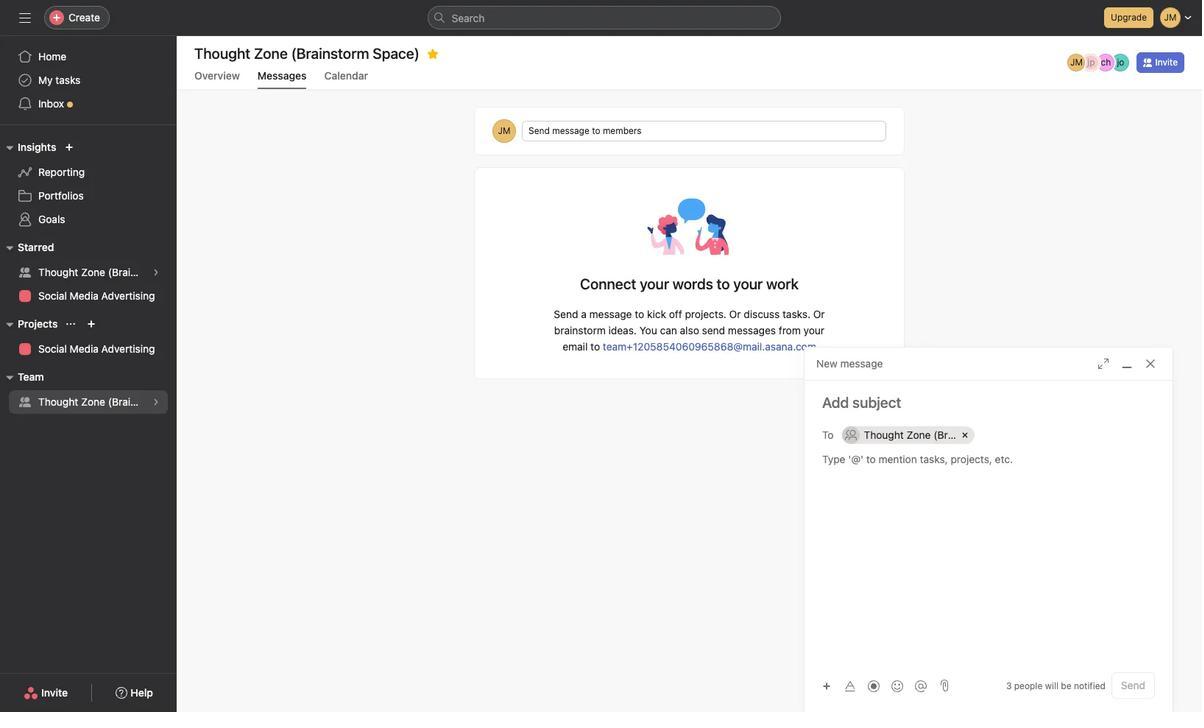 Task type: describe. For each thing, give the bounding box(es) containing it.
insights element
[[0, 134, 177, 234]]

1 horizontal spatial jm
[[1071, 57, 1083, 68]]

goals link
[[9, 208, 168, 231]]

thought zone (brainstorm space) row
[[843, 426, 1153, 448]]

email
[[563, 340, 588, 353]]

social media advertising for social media advertising link inside the projects element
[[38, 343, 155, 355]]

reporting link
[[9, 161, 168, 184]]

new image
[[65, 143, 74, 152]]

send message to members
[[529, 125, 642, 136]]

ch
[[1102, 57, 1112, 68]]

thought zone (brainstorm space) link for see details, thought zone (brainstorm space) image within the starred element
[[9, 261, 200, 284]]

team
[[18, 370, 44, 383]]

thought for thought zone (brainstorm space) link inside starred element
[[38, 266, 78, 278]]

team button
[[0, 368, 44, 386]]

thought for the thought zone (brainstorm space) cell on the bottom
[[864, 429, 904, 441]]

advertising for social media advertising link inside the projects element
[[101, 343, 155, 355]]

my tasks
[[38, 74, 81, 86]]

formatting image
[[845, 680, 857, 692]]

thought for thought zone (brainstorm space) link in the teams element
[[38, 396, 78, 408]]

my tasks link
[[9, 69, 168, 92]]

(brainstorm space)
[[291, 45, 420, 62]]

my
[[38, 74, 53, 86]]

ideas.
[[609, 324, 637, 337]]

inbox
[[38, 97, 64, 110]]

see details, thought zone (brainstorm space) image inside starred element
[[152, 268, 161, 277]]

to left kick at the top of page
[[635, 308, 645, 320]]

show options, current sort, top image
[[67, 320, 75, 329]]

starred
[[18, 241, 54, 253]]

2 or from the left
[[814, 308, 825, 320]]

close image
[[1145, 358, 1157, 370]]

thought zone (brainstorm space) for see details, thought zone (brainstorm space) image within the starred element
[[38, 266, 200, 278]]

invite for left the invite button
[[41, 686, 68, 699]]

new message
[[817, 357, 883, 370]]

people
[[1015, 680, 1043, 691]]

tasks
[[55, 74, 81, 86]]

team+1205854060965868@mail.asana.com link
[[603, 340, 817, 353]]

teams element
[[0, 364, 200, 417]]

jp
[[1088, 57, 1096, 68]]

from
[[779, 324, 801, 337]]

discuss
[[744, 308, 780, 320]]

1 horizontal spatial invite button
[[1138, 52, 1185, 73]]

minimize image
[[1122, 358, 1134, 370]]

starred button
[[0, 239, 54, 256]]

can
[[660, 324, 677, 337]]

thought zone (brainstorm space)
[[194, 45, 420, 62]]

3 people will be notified
[[1007, 680, 1106, 691]]

expand popout to full screen image
[[1098, 358, 1110, 370]]

0 horizontal spatial your
[[640, 275, 670, 292]]

brainstorm
[[555, 324, 606, 337]]

hide sidebar image
[[19, 12, 31, 24]]

portfolios
[[38, 189, 84, 202]]

create button
[[44, 6, 110, 29]]

projects.
[[685, 308, 727, 320]]

zone inside the thought zone (brainstorm space) cell
[[907, 429, 931, 441]]

global element
[[0, 36, 177, 124]]

message inside the send a message to kick off projects. or discuss tasks. or brainstorm ideas. you can also send messages from your email to
[[590, 308, 632, 320]]

upgrade button
[[1105, 7, 1154, 28]]

off
[[669, 308, 683, 320]]

projects
[[18, 317, 58, 330]]

thought zone (brainstorm space) cell
[[843, 426, 1026, 444]]

to right email
[[591, 340, 600, 353]]

to right "words"
[[717, 275, 730, 292]]

starred element
[[0, 234, 200, 311]]

your inside the send a message to kick off projects. or discuss tasks. or brainstorm ideas. you can also send messages from your email to
[[804, 324, 825, 337]]

create
[[69, 11, 100, 24]]

media inside projects element
[[70, 343, 99, 355]]

insights
[[18, 141, 56, 153]]

connect your words to your work
[[580, 275, 799, 292]]

Search tasks, projects, and more text field
[[428, 6, 781, 29]]

social media advertising link inside starred element
[[9, 284, 168, 308]]

insert an object image
[[823, 682, 832, 691]]

send for a
[[554, 308, 579, 320]]

jo
[[1118, 57, 1125, 68]]

zone inside teams element
[[81, 396, 105, 408]]



Task type: locate. For each thing, give the bounding box(es) containing it.
send message to members button
[[522, 121, 887, 141]]

1 vertical spatial social
[[38, 343, 67, 355]]

0 vertical spatial thought zone (brainstorm space) link
[[9, 261, 200, 284]]

kick
[[647, 308, 667, 320]]

0 vertical spatial social media advertising
[[38, 289, 155, 302]]

calendar
[[324, 69, 368, 82]]

zone
[[254, 45, 288, 62], [81, 266, 105, 278], [81, 396, 105, 408], [907, 429, 931, 441]]

2 social media advertising from the top
[[38, 343, 155, 355]]

1 vertical spatial space)
[[167, 396, 200, 408]]

social media advertising inside projects element
[[38, 343, 155, 355]]

thought zone (brainstorm space) link
[[9, 261, 200, 284], [9, 390, 200, 414]]

thought zone (brainstorm space) link down projects element
[[9, 390, 200, 414]]

home
[[38, 50, 66, 63]]

projects button
[[0, 315, 58, 333]]

0 vertical spatial social media advertising link
[[9, 284, 168, 308]]

notified
[[1075, 680, 1106, 691]]

advertising
[[101, 289, 155, 302], [101, 343, 155, 355]]

or right tasks.
[[814, 308, 825, 320]]

invite button
[[1138, 52, 1185, 73], [14, 680, 77, 706]]

inbox link
[[9, 92, 168, 116]]

space) for see details, thought zone (brainstorm space) image in the teams element
[[167, 396, 200, 408]]

connect
[[580, 275, 637, 292]]

1 vertical spatial advertising
[[101, 343, 155, 355]]

words
[[673, 275, 714, 292]]

(brainstorm inside teams element
[[108, 396, 164, 408]]

reporting
[[38, 166, 85, 178]]

thought zone (brainstorm space) link inside starred element
[[9, 261, 200, 284]]

2 vertical spatial thought zone (brainstorm space)
[[864, 429, 1026, 441]]

space) inside cell
[[993, 429, 1026, 441]]

(brainstorm for see details, thought zone (brainstorm space) image within the starred element
[[108, 266, 164, 278]]

0 vertical spatial send
[[529, 125, 550, 136]]

messages
[[728, 324, 776, 337]]

(brainstorm
[[108, 266, 164, 278], [108, 396, 164, 408], [934, 429, 990, 441]]

thought zone (brainstorm space) inside starred element
[[38, 266, 200, 278]]

2 social media advertising link from the top
[[9, 337, 168, 361]]

2 vertical spatial send
[[1122, 679, 1146, 692]]

1 horizontal spatial your
[[804, 324, 825, 337]]

see details, thought zone (brainstorm space) image inside teams element
[[152, 398, 161, 407]]

0 vertical spatial advertising
[[101, 289, 155, 302]]

thought zone (brainstorm space) inside teams element
[[38, 396, 200, 408]]

thought zone (brainstorm space) for see details, thought zone (brainstorm space) image in the teams element
[[38, 396, 200, 408]]

social media advertising link
[[9, 284, 168, 308], [9, 337, 168, 361]]

1 vertical spatial (brainstorm
[[108, 396, 164, 408]]

thought inside cell
[[864, 429, 904, 441]]

1 vertical spatial send
[[554, 308, 579, 320]]

your
[[640, 275, 670, 292], [804, 324, 825, 337]]

(brainstorm inside the thought zone (brainstorm space) cell
[[934, 429, 990, 441]]

zone inside starred element
[[81, 266, 105, 278]]

send
[[529, 125, 550, 136], [554, 308, 579, 320], [1122, 679, 1146, 692]]

advertising inside projects element
[[101, 343, 155, 355]]

space) inside starred element
[[167, 266, 200, 278]]

thought inside starred element
[[38, 266, 78, 278]]

1 thought zone (brainstorm space) link from the top
[[9, 261, 200, 284]]

messages link
[[258, 69, 307, 89]]

1 horizontal spatial invite
[[1156, 57, 1178, 68]]

2 social from the top
[[38, 343, 67, 355]]

0 vertical spatial social
[[38, 289, 67, 302]]

social media advertising for social media advertising link in the starred element
[[38, 289, 155, 302]]

send a message to kick off projects. or discuss tasks. or brainstorm ideas. you can also send messages from your email to
[[554, 308, 825, 353]]

goals
[[38, 213, 65, 225]]

help
[[131, 686, 153, 699]]

or up messages
[[730, 308, 741, 320]]

space) inside teams element
[[167, 396, 200, 408]]

invite
[[1156, 57, 1178, 68], [41, 686, 68, 699]]

social for social media advertising link in the starred element
[[38, 289, 67, 302]]

1 vertical spatial invite
[[41, 686, 68, 699]]

message left members
[[553, 125, 590, 136]]

0 vertical spatial jm
[[1071, 57, 1083, 68]]

0 vertical spatial your
[[640, 275, 670, 292]]

home link
[[9, 45, 168, 69]]

send inside the send a message to kick off projects. or discuss tasks. or brainstorm ideas. you can also send messages from your email to
[[554, 308, 579, 320]]

social media advertising
[[38, 289, 155, 302], [38, 343, 155, 355]]

1 horizontal spatial send
[[554, 308, 579, 320]]

social media advertising link down the new project or portfolio 'icon'
[[9, 337, 168, 361]]

will
[[1046, 680, 1059, 691]]

2 advertising from the top
[[101, 343, 155, 355]]

0 vertical spatial see details, thought zone (brainstorm space) image
[[152, 268, 161, 277]]

1 vertical spatial social media advertising link
[[9, 337, 168, 361]]

also
[[680, 324, 700, 337]]

messages
[[258, 69, 307, 82]]

your work
[[734, 275, 799, 292]]

1 vertical spatial social media advertising
[[38, 343, 155, 355]]

thought zone (brainstorm space)
[[38, 266, 200, 278], [38, 396, 200, 408], [864, 429, 1026, 441]]

portfolios link
[[9, 184, 168, 208]]

members
[[603, 125, 642, 136]]

1 social from the top
[[38, 289, 67, 302]]

2 horizontal spatial send
[[1122, 679, 1146, 692]]

projects element
[[0, 311, 177, 364]]

1 social media advertising link from the top
[[9, 284, 168, 308]]

your down tasks.
[[804, 324, 825, 337]]

send
[[702, 324, 726, 337]]

remove from starred image
[[427, 48, 439, 60]]

1 horizontal spatial or
[[814, 308, 825, 320]]

1 advertising from the top
[[101, 289, 155, 302]]

a
[[581, 308, 587, 320]]

to
[[592, 125, 601, 136], [717, 275, 730, 292], [635, 308, 645, 320], [591, 340, 600, 353]]

jm
[[1071, 57, 1083, 68], [498, 125, 511, 136]]

2 vertical spatial space)
[[993, 429, 1026, 441]]

(brainstorm inside starred element
[[108, 266, 164, 278]]

Add subject text field
[[805, 393, 1173, 413]]

see details, thought zone (brainstorm space) image
[[152, 268, 161, 277], [152, 398, 161, 407]]

team+1205854060965868@mail.asana.com
[[603, 340, 817, 353]]

dialog
[[805, 348, 1173, 712]]

thought right to
[[864, 429, 904, 441]]

social inside projects element
[[38, 343, 67, 355]]

help button
[[106, 680, 163, 706]]

at mention image
[[916, 680, 927, 692]]

1 vertical spatial invite button
[[14, 680, 77, 706]]

0 vertical spatial media
[[70, 289, 99, 302]]

0 vertical spatial (brainstorm
[[108, 266, 164, 278]]

advertising for social media advertising link in the starred element
[[101, 289, 155, 302]]

media up the new project or portfolio 'icon'
[[70, 289, 99, 302]]

social inside starred element
[[38, 289, 67, 302]]

(brainstorm for see details, thought zone (brainstorm space) image in the teams element
[[108, 396, 164, 408]]

new project or portfolio image
[[87, 320, 96, 329]]

1 vertical spatial see details, thought zone (brainstorm space) image
[[152, 398, 161, 407]]

toolbar
[[817, 675, 935, 696]]

thought zone (brainstorm space) down projects element
[[38, 396, 200, 408]]

record a video image
[[868, 680, 880, 692]]

be
[[1062, 680, 1072, 691]]

insights button
[[0, 138, 56, 156]]

1 vertical spatial your
[[804, 324, 825, 337]]

1 or from the left
[[730, 308, 741, 320]]

1 media from the top
[[70, 289, 99, 302]]

media
[[70, 289, 99, 302], [70, 343, 99, 355]]

tasks.
[[783, 308, 811, 320]]

2 media from the top
[[70, 343, 99, 355]]

2 thought zone (brainstorm space) link from the top
[[9, 390, 200, 414]]

social media advertising up the new project or portfolio 'icon'
[[38, 289, 155, 302]]

social media advertising inside starred element
[[38, 289, 155, 302]]

thought inside teams element
[[38, 396, 78, 408]]

1 vertical spatial jm
[[498, 125, 511, 136]]

invite for right the invite button
[[1156, 57, 1178, 68]]

send button
[[1112, 672, 1156, 699]]

0 vertical spatial invite button
[[1138, 52, 1185, 73]]

social down projects
[[38, 343, 67, 355]]

thought down starred
[[38, 266, 78, 278]]

thought down team
[[38, 396, 78, 408]]

thought zone (brainstorm space) link inside teams element
[[9, 390, 200, 414]]

message inside button
[[553, 125, 590, 136]]

you
[[640, 324, 658, 337]]

thought
[[194, 45, 251, 62], [38, 266, 78, 278], [38, 396, 78, 408], [864, 429, 904, 441]]

media down the new project or portfolio 'icon'
[[70, 343, 99, 355]]

advertising inside starred element
[[101, 289, 155, 302]]

thought zone (brainstorm space) link for see details, thought zone (brainstorm space) image in the teams element
[[9, 390, 200, 414]]

0 horizontal spatial or
[[730, 308, 741, 320]]

space)
[[167, 266, 200, 278], [167, 396, 200, 408], [993, 429, 1026, 441]]

emoji image
[[892, 680, 904, 692]]

social media advertising link up the new project or portfolio 'icon'
[[9, 284, 168, 308]]

overview link
[[194, 69, 240, 89]]

1 vertical spatial thought zone (brainstorm space) link
[[9, 390, 200, 414]]

send for message
[[529, 125, 550, 136]]

advertising up projects element
[[101, 289, 155, 302]]

0 horizontal spatial send
[[529, 125, 550, 136]]

thought zone (brainstorm space) down add subject 'text field'
[[864, 429, 1026, 441]]

1 vertical spatial thought zone (brainstorm space)
[[38, 396, 200, 408]]

1 vertical spatial media
[[70, 343, 99, 355]]

upgrade
[[1112, 12, 1148, 23]]

space) for see details, thought zone (brainstorm space) image within the starred element
[[167, 266, 200, 278]]

advertising up teams element
[[101, 343, 155, 355]]

2 vertical spatial (brainstorm
[[934, 429, 990, 441]]

thought up overview at the left
[[194, 45, 251, 62]]

3
[[1007, 680, 1012, 691]]

1 social media advertising from the top
[[38, 289, 155, 302]]

or
[[730, 308, 741, 320], [814, 308, 825, 320]]

0 horizontal spatial jm
[[498, 125, 511, 136]]

to left members
[[592, 125, 601, 136]]

2 see details, thought zone (brainstorm space) image from the top
[[152, 398, 161, 407]]

1 see details, thought zone (brainstorm space) image from the top
[[152, 268, 161, 277]]

thought zone (brainstorm space) link up the new project or portfolio 'icon'
[[9, 261, 200, 284]]

0 horizontal spatial invite button
[[14, 680, 77, 706]]

social up projects
[[38, 289, 67, 302]]

0 horizontal spatial invite
[[41, 686, 68, 699]]

social for social media advertising link inside the projects element
[[38, 343, 67, 355]]

0 vertical spatial invite
[[1156, 57, 1178, 68]]

0 vertical spatial message
[[553, 125, 590, 136]]

social media advertising down the new project or portfolio 'icon'
[[38, 343, 155, 355]]

thought zone (brainstorm space) inside cell
[[864, 429, 1026, 441]]

social
[[38, 289, 67, 302], [38, 343, 67, 355]]

1 vertical spatial message
[[590, 308, 632, 320]]

message
[[553, 125, 590, 136], [590, 308, 632, 320]]

0 vertical spatial thought zone (brainstorm space)
[[38, 266, 200, 278]]

0 vertical spatial space)
[[167, 266, 200, 278]]

to inside button
[[592, 125, 601, 136]]

media inside starred element
[[70, 289, 99, 302]]

thought zone (brainstorm space) up the new project or portfolio 'icon'
[[38, 266, 200, 278]]

your up kick at the top of page
[[640, 275, 670, 292]]

dialog containing new message
[[805, 348, 1173, 712]]

overview
[[194, 69, 240, 82]]

social media advertising link inside projects element
[[9, 337, 168, 361]]

message up ideas.
[[590, 308, 632, 320]]

to
[[823, 428, 834, 441]]

calendar link
[[324, 69, 368, 89]]



Task type: vqa. For each thing, say whether or not it's contained in the screenshot.
Or
yes



